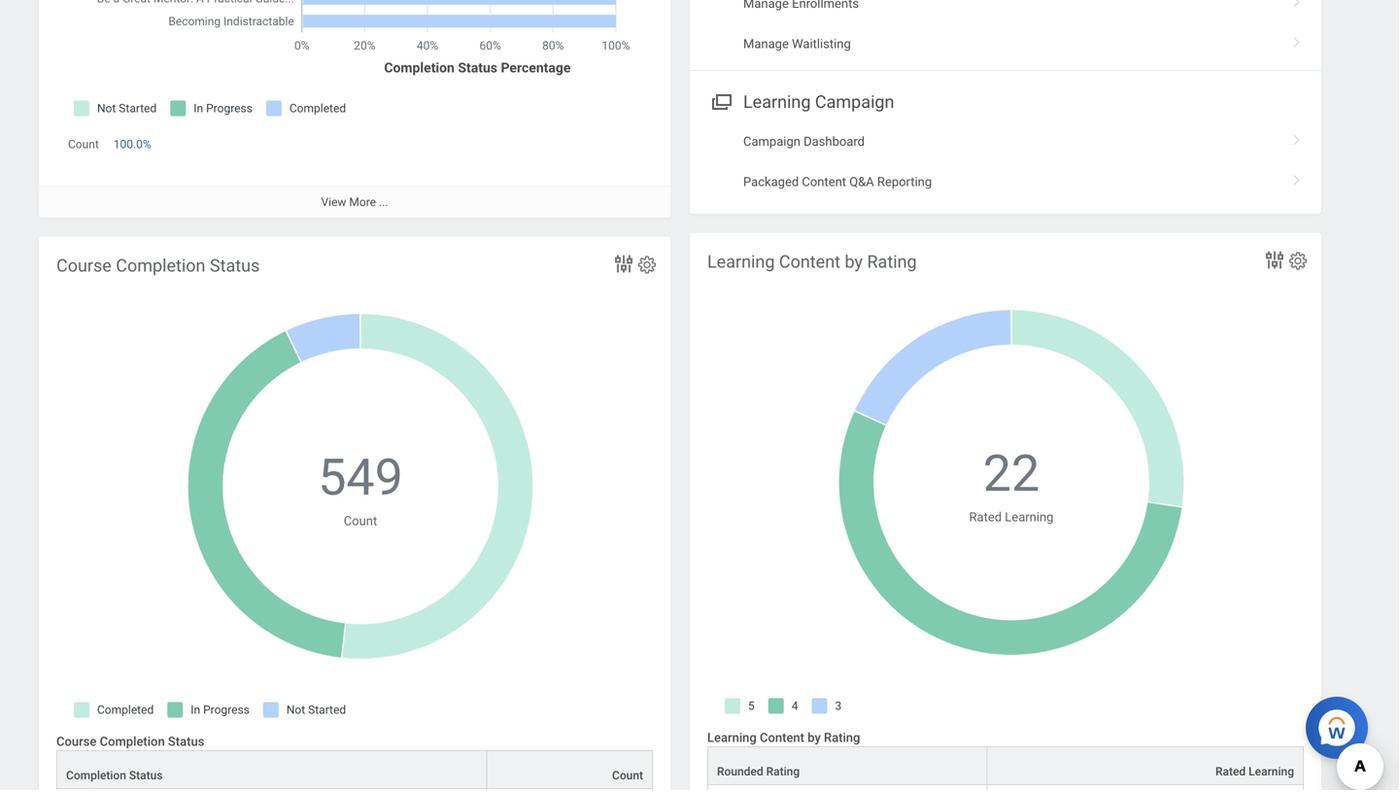 Task type: locate. For each thing, give the bounding box(es) containing it.
0 vertical spatial chevron right image
[[1285, 0, 1310, 9]]

count inside 549 count
[[344, 513, 377, 528]]

1 vertical spatial completion
[[100, 734, 165, 749]]

1 vertical spatial rating
[[824, 730, 860, 745]]

0 horizontal spatial campaign
[[743, 134, 801, 149]]

content
[[802, 174, 846, 189], [779, 252, 841, 272], [760, 730, 805, 745]]

cell down rated learning popup button
[[988, 785, 1304, 790]]

0 vertical spatial learning content by rating
[[707, 252, 917, 272]]

campaign inside campaign dashboard link
[[743, 134, 801, 149]]

rounded rating button
[[708, 747, 987, 784]]

0 vertical spatial rating
[[867, 252, 917, 272]]

chevron right image inside campaign dashboard link
[[1285, 127, 1310, 147]]

packaged content q&a reporting link
[[690, 162, 1322, 202]]

0 vertical spatial rated
[[969, 509, 1002, 524]]

menu group image
[[707, 87, 734, 114]]

1 horizontal spatial by
[[845, 252, 863, 272]]

rating
[[867, 252, 917, 272], [824, 730, 860, 745], [766, 765, 800, 778]]

rating inside the rounded rating popup button
[[766, 765, 800, 778]]

by
[[845, 252, 863, 272], [808, 730, 821, 745]]

0 horizontal spatial rated
[[969, 509, 1002, 524]]

dashboard
[[804, 134, 865, 149]]

chevron right image inside manage waitlisting list
[[1285, 0, 1310, 9]]

rated learning
[[1216, 765, 1294, 778]]

2 horizontal spatial status
[[210, 256, 260, 276]]

2 vertical spatial count
[[612, 769, 643, 782]]

content inside packaged content q&a reporting link
[[802, 174, 846, 189]]

0 horizontal spatial status
[[129, 769, 163, 782]]

0 horizontal spatial rating
[[766, 765, 800, 778]]

0 vertical spatial content
[[802, 174, 846, 189]]

1 vertical spatial status
[[168, 734, 204, 749]]

content up rounded rating
[[760, 730, 805, 745]]

1 vertical spatial by
[[808, 730, 821, 745]]

0 vertical spatial count
[[68, 138, 99, 151]]

manage waitlisting link
[[690, 24, 1322, 64]]

1 vertical spatial chevron right image
[[1285, 168, 1310, 187]]

packaged content q&a reporting
[[743, 174, 932, 189]]

1 horizontal spatial campaign
[[815, 92, 894, 112]]

0 vertical spatial by
[[845, 252, 863, 272]]

count
[[68, 138, 99, 151], [344, 513, 377, 528], [612, 769, 643, 782]]

1 learning content by rating from the top
[[707, 252, 917, 272]]

rated
[[969, 509, 1002, 524], [1216, 765, 1246, 778]]

0 vertical spatial course completion status
[[56, 256, 260, 276]]

1 vertical spatial count
[[344, 513, 377, 528]]

1 horizontal spatial count
[[344, 513, 377, 528]]

cell
[[707, 785, 988, 790], [988, 785, 1304, 790], [56, 789, 487, 790], [487, 789, 653, 790]]

1 vertical spatial learning content by rating
[[707, 730, 860, 745]]

campaign up dashboard
[[815, 92, 894, 112]]

100.0% button
[[114, 137, 154, 152]]

rating right rounded
[[766, 765, 800, 778]]

1 horizontal spatial rated
[[1216, 765, 1246, 778]]

campaign
[[815, 92, 894, 112], [743, 134, 801, 149]]

2 vertical spatial completion
[[66, 769, 126, 782]]

learning
[[743, 92, 811, 112], [707, 252, 775, 272], [1005, 509, 1054, 524], [707, 730, 757, 745], [1249, 765, 1294, 778]]

1 vertical spatial course completion status
[[56, 734, 204, 749]]

learning content by rating
[[707, 252, 917, 272], [707, 730, 860, 745]]

rating up the rounded rating popup button
[[824, 730, 860, 745]]

0 vertical spatial completion
[[116, 256, 205, 276]]

course completion status
[[56, 256, 260, 276], [56, 734, 204, 749]]

rounded rating
[[717, 765, 800, 778]]

learning content by rating down packaged content q&a reporting
[[707, 252, 917, 272]]

content down packaged content q&a reporting
[[779, 252, 841, 272]]

1 vertical spatial campaign
[[743, 134, 801, 149]]

1 chevron right image from the top
[[1285, 0, 1310, 9]]

1 course completion status from the top
[[56, 256, 260, 276]]

by up the rounded rating popup button
[[808, 730, 821, 745]]

chevron right image for manage waitlisting
[[1285, 30, 1310, 49]]

1 vertical spatial chevron right image
[[1285, 127, 1310, 147]]

2 chevron right image from the top
[[1285, 168, 1310, 187]]

chevron right image
[[1285, 30, 1310, 49], [1285, 168, 1310, 187]]

list
[[690, 121, 1322, 202]]

2 course completion status from the top
[[56, 734, 204, 749]]

course
[[56, 256, 112, 276], [56, 734, 97, 749]]

0 horizontal spatial by
[[808, 730, 821, 745]]

1 chevron right image from the top
[[1285, 30, 1310, 49]]

549 count
[[318, 448, 403, 528]]

by down q&a
[[845, 252, 863, 272]]

cell down completion status popup button
[[56, 789, 487, 790]]

549 button
[[318, 444, 406, 511]]

1 vertical spatial content
[[779, 252, 841, 272]]

count inside popup button
[[612, 769, 643, 782]]

0 vertical spatial status
[[210, 256, 260, 276]]

configure course completion status image
[[636, 254, 658, 275]]

rating down reporting
[[867, 252, 917, 272]]

0 horizontal spatial count
[[68, 138, 99, 151]]

0 vertical spatial chevron right image
[[1285, 30, 1310, 49]]

content left q&a
[[802, 174, 846, 189]]

chevron right image inside packaged content q&a reporting link
[[1285, 168, 1310, 187]]

campaign dashboard
[[743, 134, 865, 149]]

learning content by rating element
[[690, 233, 1322, 790]]

completion
[[116, 256, 205, 276], [100, 734, 165, 749], [66, 769, 126, 782]]

status inside popup button
[[129, 769, 163, 782]]

status
[[210, 256, 260, 276], [168, 734, 204, 749], [129, 769, 163, 782]]

campaign dashboard link
[[690, 121, 1322, 162]]

content for learning content by rating element
[[779, 252, 841, 272]]

learning content by rating up rounded rating
[[707, 730, 860, 745]]

1 vertical spatial rated
[[1216, 765, 1246, 778]]

rated learning button
[[988, 747, 1303, 784]]

1 vertical spatial course
[[56, 734, 97, 749]]

chevron right image
[[1285, 0, 1310, 9], [1285, 127, 1310, 147]]

0 vertical spatial course
[[56, 256, 112, 276]]

row
[[707, 746, 1304, 785], [56, 750, 653, 789], [707, 785, 1304, 790], [56, 789, 653, 790]]

2 horizontal spatial count
[[612, 769, 643, 782]]

2 vertical spatial content
[[760, 730, 805, 745]]

2 vertical spatial status
[[129, 769, 163, 782]]

view more ...
[[321, 195, 388, 209]]

campaign up packaged
[[743, 134, 801, 149]]

2 vertical spatial rating
[[766, 765, 800, 778]]

2 chevron right image from the top
[[1285, 127, 1310, 147]]

manage
[[743, 36, 789, 51]]

chevron right image inside manage waitlisting link
[[1285, 30, 1310, 49]]



Task type: describe. For each thing, give the bounding box(es) containing it.
reporting
[[877, 174, 932, 189]]

chevron right image for packaged content q&a reporting
[[1285, 127, 1310, 147]]

22 rated learning
[[969, 444, 1054, 524]]

view
[[321, 195, 346, 209]]

configure and view chart data image
[[612, 252, 636, 275]]

learning inside the 22 rated learning
[[1005, 509, 1054, 524]]

more
[[349, 195, 376, 209]]

learning inside popup button
[[1249, 765, 1294, 778]]

configure and view chart data image
[[1263, 248, 1287, 272]]

cell down the count popup button
[[487, 789, 653, 790]]

packaged
[[743, 174, 799, 189]]

manage waitlisting list
[[690, 0, 1322, 64]]

learning campaign
[[743, 92, 894, 112]]

1 horizontal spatial rating
[[824, 730, 860, 745]]

100.0%
[[114, 138, 151, 151]]

2 learning content by rating from the top
[[707, 730, 860, 745]]

q&a
[[849, 174, 874, 189]]

view more ... link
[[39, 185, 670, 218]]

content for packaged content q&a reporting link
[[802, 174, 846, 189]]

configure learning content by rating image
[[1288, 250, 1309, 272]]

cell down the rounded rating popup button
[[707, 785, 988, 790]]

rated inside popup button
[[1216, 765, 1246, 778]]

...
[[379, 195, 388, 209]]

2 course from the top
[[56, 734, 97, 749]]

list containing campaign dashboard
[[690, 121, 1322, 202]]

row containing completion status
[[56, 750, 653, 789]]

chevron right image for manage waitlisting
[[1285, 0, 1310, 9]]

completion status
[[66, 769, 163, 782]]

count button
[[487, 751, 652, 788]]

1 horizontal spatial status
[[168, 734, 204, 749]]

row containing rounded rating
[[707, 746, 1304, 785]]

rated inside the 22 rated learning
[[969, 509, 1002, 524]]

waitlisting
[[792, 36, 851, 51]]

0 vertical spatial campaign
[[815, 92, 894, 112]]

2 horizontal spatial rating
[[867, 252, 917, 272]]

completion status button
[[57, 751, 486, 788]]

rounded
[[717, 765, 763, 778]]

completion inside completion status popup button
[[66, 769, 126, 782]]

549
[[318, 448, 403, 507]]

course completion status element
[[39, 237, 670, 790]]

manage waitlisting
[[743, 36, 851, 51]]

1 course from the top
[[56, 256, 112, 276]]

22
[[983, 444, 1040, 503]]

chevron right image for packaged content q&a reporting
[[1285, 168, 1310, 187]]

learning content by progress element
[[39, 0, 670, 218]]

22 button
[[983, 440, 1043, 508]]

count inside learning content by progress element
[[68, 138, 99, 151]]



Task type: vqa. For each thing, say whether or not it's contained in the screenshot.
Configure and view chart data icon
yes



